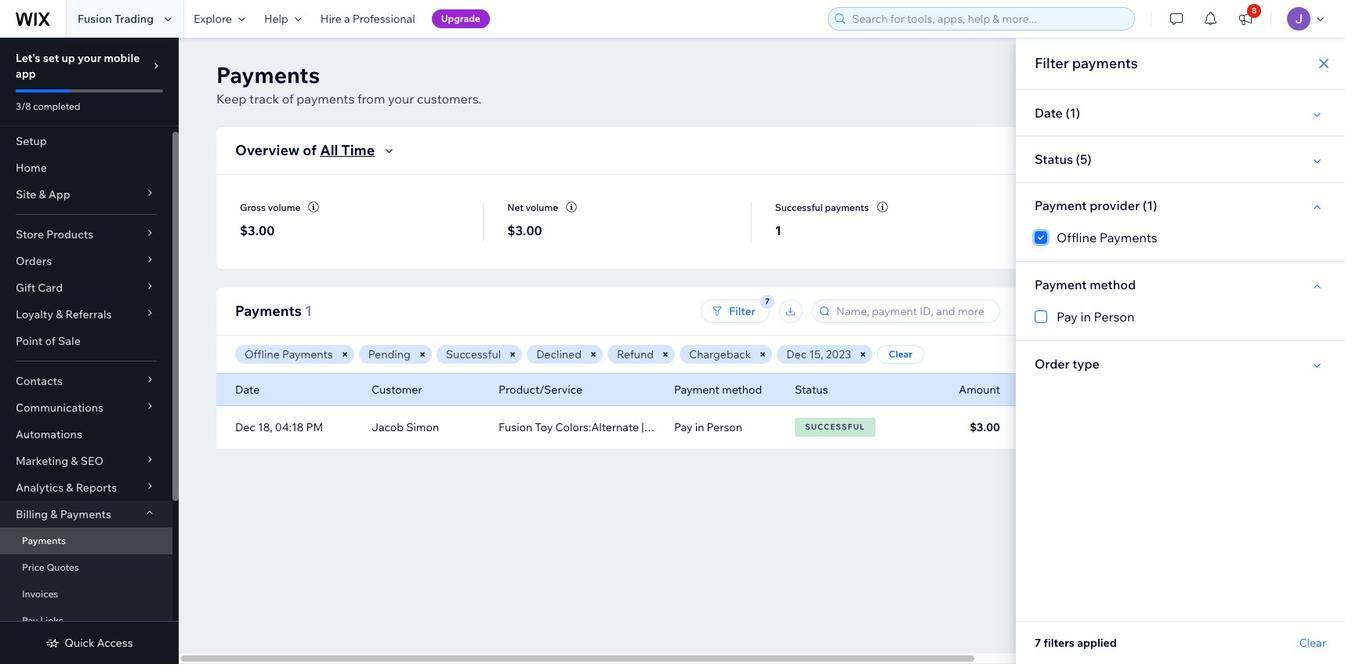 Task type: locate. For each thing, give the bounding box(es) containing it.
method
[[1090, 277, 1136, 293], [722, 383, 762, 397]]

1 | from the left
[[642, 420, 644, 434]]

1 vertical spatial payments
[[297, 91, 355, 107]]

2 vertical spatial payment
[[674, 383, 720, 397]]

0 horizontal spatial fusion
[[78, 12, 112, 26]]

all time
[[320, 141, 375, 159]]

refund
[[617, 347, 654, 362]]

1 vertical spatial pay
[[674, 420, 693, 434]]

type
[[1073, 356, 1100, 372]]

1 horizontal spatial payment method
[[1035, 277, 1136, 293]]

1 horizontal spatial clear
[[1300, 636, 1327, 650]]

date up 18,
[[235, 383, 260, 397]]

fusion left trading
[[78, 12, 112, 26]]

pay in person
[[1057, 309, 1135, 325], [674, 420, 743, 434]]

(1) up status (5)
[[1066, 105, 1081, 121]]

invoices
[[22, 588, 58, 600]]

1 volume from the left
[[268, 201, 301, 213]]

0 vertical spatial pay
[[1057, 309, 1078, 325]]

1 horizontal spatial |
[[734, 420, 737, 434]]

reports
[[76, 481, 117, 495]]

trading
[[114, 12, 154, 26]]

fusion
[[78, 12, 112, 26], [499, 420, 533, 434]]

0 horizontal spatial date
[[235, 383, 260, 397]]

simon
[[406, 420, 439, 434]]

quick access button
[[46, 636, 133, 650]]

0 horizontal spatial dec
[[235, 420, 255, 434]]

Name, payment ID, and more field
[[832, 300, 995, 322]]

status down 15,
[[795, 383, 828, 397]]

dec 18, 04:18 pm
[[235, 420, 323, 434]]

analytics & reports button
[[0, 474, 173, 501]]

orders button
[[0, 248, 173, 274]]

1 horizontal spatial $3.00
[[508, 223, 542, 239]]

payment for offline payments
[[1035, 198, 1087, 213]]

filter up chargeback
[[729, 304, 756, 318]]

clear button
[[877, 345, 924, 364], [1300, 636, 1327, 650]]

1 vertical spatial clear
[[1300, 636, 1327, 650]]

method up pay in person checkbox
[[1090, 277, 1136, 293]]

offline payments down provider
[[1057, 230, 1158, 245]]

volume right net
[[526, 201, 558, 213]]

0 vertical spatial offline
[[1057, 230, 1097, 245]]

offline inside option
[[1057, 230, 1097, 245]]

1 vertical spatial status
[[795, 383, 828, 397]]

1 vertical spatial 1
[[305, 302, 312, 320]]

person up type
[[1094, 309, 1135, 325]]

completed
[[33, 100, 80, 112]]

0 horizontal spatial offline
[[245, 347, 280, 362]]

of left sale
[[45, 334, 56, 348]]

offline payments inside option
[[1057, 230, 1158, 245]]

filter for filter
[[729, 304, 756, 318]]

fusion trading
[[78, 12, 154, 26]]

pay right the "text"
[[674, 420, 693, 434]]

seo
[[81, 454, 104, 468]]

& right 'site'
[[39, 187, 46, 202]]

0 horizontal spatial 1
[[305, 302, 312, 320]]

payment
[[1035, 198, 1087, 213], [1035, 277, 1087, 293], [674, 383, 720, 397]]

1 horizontal spatial (1)
[[1143, 198, 1158, 213]]

marketing
[[16, 454, 68, 468]]

pay
[[1057, 309, 1078, 325], [674, 420, 693, 434], [22, 615, 38, 627]]

1 vertical spatial of
[[303, 141, 317, 159]]

gift card button
[[0, 274, 173, 301]]

analytics
[[16, 481, 64, 495]]

payments
[[216, 61, 320, 89], [1100, 230, 1158, 245], [235, 302, 302, 320], [282, 347, 333, 362], [60, 507, 111, 521], [22, 535, 66, 547]]

0 vertical spatial filter
[[1035, 54, 1069, 72]]

1 horizontal spatial of
[[282, 91, 294, 107]]

1 horizontal spatial payments
[[825, 201, 869, 213]]

fusion left toy
[[499, 420, 533, 434]]

quick access
[[65, 636, 133, 650]]

0 horizontal spatial filter
[[729, 304, 756, 318]]

| left another
[[734, 420, 737, 434]]

0 horizontal spatial $3.00
[[240, 223, 275, 239]]

1 vertical spatial filter
[[729, 304, 756, 318]]

1 horizontal spatial pay
[[674, 420, 693, 434]]

help
[[264, 12, 288, 26]]

0 vertical spatial dec
[[787, 347, 807, 362]]

in
[[1081, 309, 1092, 325], [695, 420, 705, 434]]

& for analytics
[[66, 481, 73, 495]]

0 horizontal spatial |
[[642, 420, 644, 434]]

$3.00 down gross
[[240, 223, 275, 239]]

status left (5)
[[1035, 151, 1074, 167]]

payments
[[1073, 54, 1139, 72], [297, 91, 355, 107], [825, 201, 869, 213]]

of left all
[[303, 141, 317, 159]]

filter
[[1035, 54, 1069, 72], [729, 304, 756, 318]]

1 horizontal spatial pay in person
[[1057, 309, 1135, 325]]

1 horizontal spatial 1
[[775, 223, 782, 239]]

upgrade
[[441, 13, 481, 24]]

in up type
[[1081, 309, 1092, 325]]

0 horizontal spatial status
[[795, 383, 828, 397]]

1 horizontal spatial in
[[1081, 309, 1092, 325]]

sale
[[58, 334, 81, 348]]

offline down payments 1
[[245, 347, 280, 362]]

filters
[[1044, 636, 1075, 650]]

0 vertical spatial clear button
[[877, 345, 924, 364]]

2 vertical spatial of
[[45, 334, 56, 348]]

1 horizontal spatial your
[[388, 91, 414, 107]]

quick
[[65, 636, 95, 650]]

your right from
[[388, 91, 414, 107]]

method down chargeback
[[722, 383, 762, 397]]

0 horizontal spatial of
[[45, 334, 56, 348]]

7 filters applied
[[1035, 636, 1117, 650]]

1 vertical spatial dec
[[235, 420, 255, 434]]

1 vertical spatial payment method
[[674, 383, 762, 397]]

& left reports
[[66, 481, 73, 495]]

payment method
[[1035, 277, 1136, 293], [674, 383, 762, 397]]

0 horizontal spatial clear
[[889, 348, 913, 360]]

clear inside button
[[889, 348, 913, 360]]

1 horizontal spatial dec
[[787, 347, 807, 362]]

1 vertical spatial offline
[[245, 347, 280, 362]]

of right 'track'
[[282, 91, 294, 107]]

sidebar element
[[0, 38, 179, 664]]

payments inside popup button
[[60, 507, 111, 521]]

filter up date (1)
[[1035, 54, 1069, 72]]

of
[[282, 91, 294, 107], [303, 141, 317, 159], [45, 334, 56, 348]]

1 horizontal spatial volume
[[526, 201, 558, 213]]

loyalty & referrals button
[[0, 301, 173, 328]]

your right up
[[78, 51, 101, 65]]

0 vertical spatial method
[[1090, 277, 1136, 293]]

&
[[39, 187, 46, 202], [56, 307, 63, 322], [71, 454, 78, 468], [66, 481, 73, 495], [50, 507, 58, 521]]

0 vertical spatial clear
[[889, 348, 913, 360]]

1 vertical spatial clear button
[[1300, 636, 1327, 650]]

0 vertical spatial status
[[1035, 151, 1074, 167]]

status for status (5)
[[1035, 151, 1074, 167]]

offline payments
[[1057, 230, 1158, 245], [245, 347, 333, 362]]

pm
[[306, 420, 323, 434]]

price quotes
[[22, 561, 79, 573]]

price quotes link
[[0, 554, 173, 581]]

clear for right clear button
[[1300, 636, 1327, 650]]

set
[[43, 51, 59, 65]]

1 horizontal spatial status
[[1035, 151, 1074, 167]]

& left "seo"
[[71, 454, 78, 468]]

2 vertical spatial payments
[[825, 201, 869, 213]]

1 horizontal spatial method
[[1090, 277, 1136, 293]]

card
[[38, 281, 63, 295]]

2 vertical spatial pay
[[22, 615, 38, 627]]

0 vertical spatial fusion
[[78, 12, 112, 26]]

status for status
[[795, 383, 828, 397]]

net
[[508, 201, 524, 213]]

colors:alternate
[[556, 420, 639, 434]]

1 vertical spatial successful
[[446, 347, 501, 362]]

1 horizontal spatial fusion
[[499, 420, 533, 434]]

payments inside payments keep track of payments from your customers.
[[297, 91, 355, 107]]

1 horizontal spatial date
[[1035, 105, 1063, 121]]

0 horizontal spatial pay in person
[[674, 420, 743, 434]]

pending
[[368, 347, 411, 362]]

loyalty & referrals
[[16, 307, 112, 322]]

& for site
[[39, 187, 46, 202]]

0 horizontal spatial pay
[[22, 615, 38, 627]]

let's set up your mobile app
[[16, 51, 140, 81]]

1 vertical spatial payment
[[1035, 277, 1087, 293]]

status
[[1035, 151, 1074, 167], [795, 383, 828, 397]]

pay left links
[[22, 615, 38, 627]]

0 vertical spatial pay in person
[[1057, 309, 1135, 325]]

person right the "text"
[[707, 420, 743, 434]]

0 horizontal spatial volume
[[268, 201, 301, 213]]

your inside payments keep track of payments from your customers.
[[388, 91, 414, 107]]

1 horizontal spatial offline payments
[[1057, 230, 1158, 245]]

(1) right provider
[[1143, 198, 1158, 213]]

of inside sidebar element
[[45, 334, 56, 348]]

1 horizontal spatial offline
[[1057, 230, 1097, 245]]

dec
[[787, 347, 807, 362], [235, 420, 255, 434]]

setup
[[16, 134, 47, 148]]

0 horizontal spatial offline payments
[[245, 347, 333, 362]]

offline down the payment provider (1)
[[1057, 230, 1097, 245]]

0 vertical spatial payment
[[1035, 198, 1087, 213]]

text
[[647, 420, 668, 434]]

0 horizontal spatial payment method
[[674, 383, 762, 397]]

overview
[[235, 141, 300, 159]]

1 vertical spatial fusion
[[499, 420, 533, 434]]

2 volume from the left
[[526, 201, 558, 213]]

pay in person up type
[[1057, 309, 1135, 325]]

loyalty
[[16, 307, 53, 322]]

referrals
[[65, 307, 112, 322]]

let's
[[16, 51, 40, 65]]

0 vertical spatial in
[[1081, 309, 1092, 325]]

& right billing
[[50, 507, 58, 521]]

in right the "text"
[[695, 420, 705, 434]]

quotes
[[47, 561, 79, 573]]

billing & payments button
[[0, 501, 173, 528]]

filter for filter payments
[[1035, 54, 1069, 72]]

0 vertical spatial successful
[[775, 201, 823, 213]]

dec left 18,
[[235, 420, 255, 434]]

1 vertical spatial your
[[388, 91, 414, 107]]

0 horizontal spatial payments
[[297, 91, 355, 107]]

$3.00 down net volume
[[508, 223, 542, 239]]

payments inside option
[[1100, 230, 1158, 245]]

pay in person right the "text"
[[674, 420, 743, 434]]

pay up 'order type'
[[1057, 309, 1078, 325]]

1 horizontal spatial person
[[1094, 309, 1135, 325]]

upgrade button
[[432, 9, 490, 28]]

0 vertical spatial 1
[[775, 223, 782, 239]]

filter button
[[701, 300, 770, 323]]

volume right gross
[[268, 201, 301, 213]]

setup link
[[0, 128, 173, 154]]

all time button
[[320, 141, 399, 160]]

order
[[1035, 356, 1070, 372]]

0 vertical spatial date
[[1035, 105, 1063, 121]]

& right loyalty
[[56, 307, 63, 322]]

store products
[[16, 227, 93, 242]]

0 horizontal spatial (1)
[[1066, 105, 1081, 121]]

dec left 15,
[[787, 347, 807, 362]]

toy
[[535, 420, 553, 434]]

(1)
[[1066, 105, 1081, 121], [1143, 198, 1158, 213]]

access
[[97, 636, 133, 650]]

|
[[642, 420, 644, 434], [734, 420, 737, 434]]

pay in person inside checkbox
[[1057, 309, 1135, 325]]

site & app button
[[0, 181, 173, 208]]

1 vertical spatial pay in person
[[674, 420, 743, 434]]

chargeback
[[689, 347, 752, 362]]

0 vertical spatial payments
[[1073, 54, 1139, 72]]

& for loyalty
[[56, 307, 63, 322]]

0 vertical spatial (1)
[[1066, 105, 1081, 121]]

$3.00 down the amount
[[970, 420, 1001, 434]]

2 horizontal spatial of
[[303, 141, 317, 159]]

0 horizontal spatial your
[[78, 51, 101, 65]]

payments inside payments keep track of payments from your customers.
[[216, 61, 320, 89]]

2 horizontal spatial pay
[[1057, 309, 1078, 325]]

pay links
[[22, 615, 63, 627]]

0 vertical spatial person
[[1094, 309, 1135, 325]]

payments for successful payments
[[825, 201, 869, 213]]

filter inside filter button
[[729, 304, 756, 318]]

successful
[[775, 201, 823, 213], [446, 347, 501, 362], [805, 422, 865, 432]]

0 horizontal spatial in
[[695, 420, 705, 434]]

date up status (5)
[[1035, 105, 1063, 121]]

0 vertical spatial of
[[282, 91, 294, 107]]

1 vertical spatial date
[[235, 383, 260, 397]]

your
[[78, 51, 101, 65], [388, 91, 414, 107]]

2 horizontal spatial payments
[[1073, 54, 1139, 72]]

dec for dec 18, 04:18 pm
[[235, 420, 255, 434]]

& inside dropdown button
[[66, 481, 73, 495]]

0 horizontal spatial method
[[722, 383, 762, 397]]

0 vertical spatial your
[[78, 51, 101, 65]]

payments keep track of payments from your customers.
[[216, 61, 482, 107]]

volume for gross volume
[[268, 201, 301, 213]]

1 vertical spatial person
[[707, 420, 743, 434]]

pay inside pay links link
[[22, 615, 38, 627]]

0 vertical spatial offline payments
[[1057, 230, 1158, 245]]

offline payments down payments 1
[[245, 347, 333, 362]]

| left the "text"
[[642, 420, 644, 434]]

keep
[[216, 91, 247, 107]]

1 horizontal spatial filter
[[1035, 54, 1069, 72]]

1 vertical spatial in
[[695, 420, 705, 434]]

billing & payments
[[16, 507, 111, 521]]

0 vertical spatial payment method
[[1035, 277, 1136, 293]]



Task type: describe. For each thing, give the bounding box(es) containing it.
orders
[[16, 254, 52, 268]]

site
[[16, 187, 36, 202]]

mobile
[[104, 51, 140, 65]]

& for marketing
[[71, 454, 78, 468]]

04:18
[[275, 420, 304, 434]]

customers.
[[417, 91, 482, 107]]

$3.00 for gross
[[240, 223, 275, 239]]

& for billing
[[50, 507, 58, 521]]

date for date (1)
[[1035, 105, 1063, 121]]

person inside pay in person checkbox
[[1094, 309, 1135, 325]]

field???:yes
[[670, 420, 732, 434]]

all
[[320, 141, 338, 159]]

site & app
[[16, 187, 70, 202]]

hire a professional
[[321, 12, 415, 26]]

2 | from the left
[[734, 420, 737, 434]]

in inside checkbox
[[1081, 309, 1092, 325]]

invoices link
[[0, 581, 173, 608]]

volume for net volume
[[526, 201, 558, 213]]

track
[[249, 91, 279, 107]]

gross volume
[[240, 201, 301, 213]]

jacob simon
[[372, 420, 439, 434]]

provider
[[1090, 198, 1140, 213]]

product/service
[[499, 383, 583, 397]]

8 button
[[1229, 0, 1263, 38]]

point of sale
[[16, 334, 81, 348]]

pay links link
[[0, 608, 173, 634]]

of for point of sale
[[45, 334, 56, 348]]

contacts
[[16, 374, 63, 388]]

1 vertical spatial offline payments
[[245, 347, 333, 362]]

successful payments
[[775, 201, 869, 213]]

payment provider (1)
[[1035, 198, 1158, 213]]

professional
[[353, 12, 415, 26]]

of inside payments keep track of payments from your customers.
[[282, 91, 294, 107]]

from
[[358, 91, 385, 107]]

of for overview of
[[303, 141, 317, 159]]

overview of
[[235, 141, 317, 159]]

net volume
[[508, 201, 558, 213]]

store products button
[[0, 221, 173, 248]]

pay inside pay in person checkbox
[[1057, 309, 1078, 325]]

declined
[[536, 347, 582, 362]]

price
[[22, 561, 44, 573]]

7
[[1035, 636, 1042, 650]]

Pay in Person checkbox
[[1035, 307, 1327, 326]]

0 horizontal spatial person
[[707, 420, 743, 434]]

analytics & reports
[[16, 481, 117, 495]]

15,
[[809, 347, 824, 362]]

(5)
[[1076, 151, 1092, 167]]

0 horizontal spatial clear button
[[877, 345, 924, 364]]

applied
[[1078, 636, 1117, 650]]

date (1)
[[1035, 105, 1081, 121]]

1 vertical spatial (1)
[[1143, 198, 1158, 213]]

2023
[[826, 347, 852, 362]]

payment for pay in person
[[1035, 277, 1087, 293]]

up
[[62, 51, 75, 65]]

1 horizontal spatial clear button
[[1300, 636, 1327, 650]]

home link
[[0, 154, 173, 181]]

help button
[[255, 0, 311, 38]]

3/8 completed
[[16, 100, 80, 112]]

8
[[1252, 5, 1257, 16]]

2 horizontal spatial $3.00
[[970, 420, 1001, 434]]

a
[[344, 12, 350, 26]]

billing
[[16, 507, 48, 521]]

date for date
[[235, 383, 260, 397]]

hire a professional link
[[311, 0, 425, 38]]

Offline Payments checkbox
[[1035, 228, 1327, 247]]

communications
[[16, 401, 104, 415]]

point
[[16, 334, 43, 348]]

2 vertical spatial successful
[[805, 422, 865, 432]]

filter payments
[[1035, 54, 1139, 72]]

automations link
[[0, 421, 173, 448]]

dec 15, 2023
[[787, 347, 852, 362]]

payments for filter payments
[[1073, 54, 1139, 72]]

products
[[46, 227, 93, 242]]

another
[[739, 420, 781, 434]]

hire
[[321, 12, 342, 26]]

marketing & seo
[[16, 454, 104, 468]]

automations
[[16, 427, 82, 442]]

point of sale link
[[0, 328, 173, 354]]

1 vertical spatial method
[[722, 383, 762, 397]]

fusion for fusion toy colors:alternate | text field???:yes | another field:
[[499, 420, 533, 434]]

communications button
[[0, 394, 173, 421]]

contacts button
[[0, 368, 173, 394]]

fusion for fusion trading
[[78, 12, 112, 26]]

$3.00 for net
[[508, 223, 542, 239]]

amount
[[959, 383, 1001, 397]]

dec for dec 15, 2023
[[787, 347, 807, 362]]

payments 1
[[235, 302, 312, 320]]

app
[[48, 187, 70, 202]]

gross
[[240, 201, 266, 213]]

explore
[[194, 12, 232, 26]]

your inside let's set up your mobile app
[[78, 51, 101, 65]]

Search for tools, apps, help & more... field
[[848, 8, 1130, 30]]

links
[[40, 615, 63, 627]]

clear for leftmost clear button
[[889, 348, 913, 360]]

customer
[[372, 383, 422, 397]]

payments inside 'link'
[[22, 535, 66, 547]]

home
[[16, 161, 47, 175]]



Task type: vqa. For each thing, say whether or not it's contained in the screenshot.
Payment to the bottom
yes



